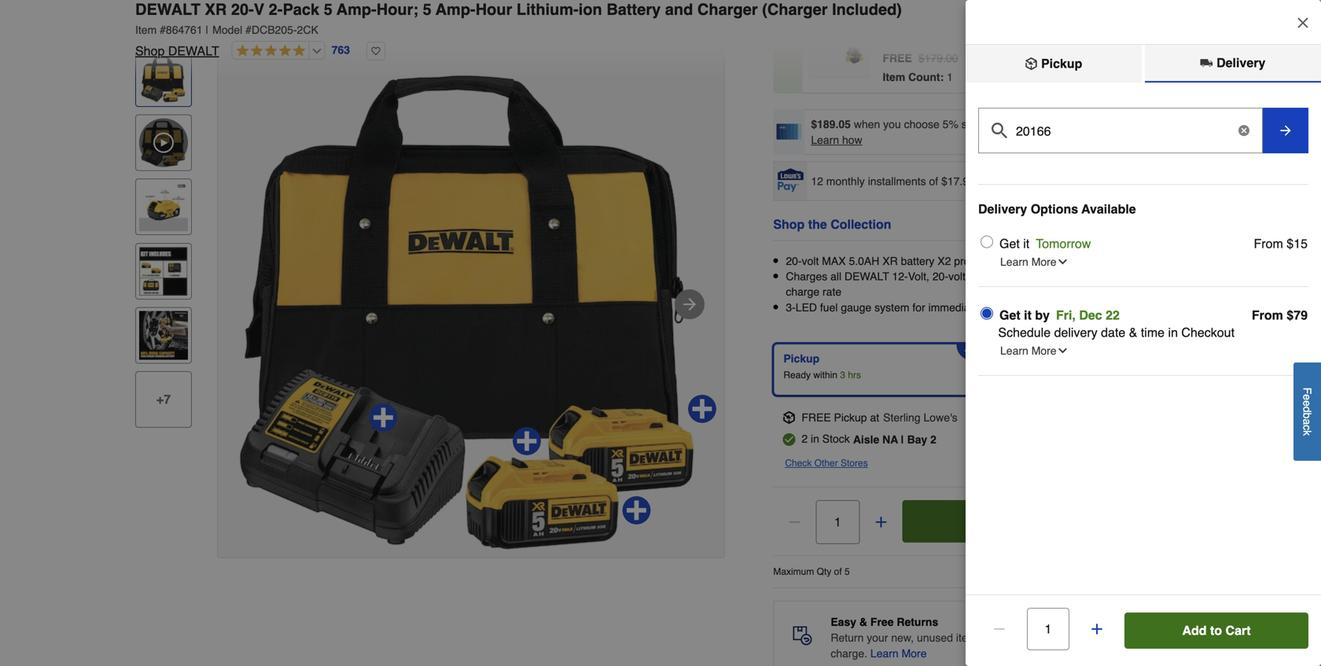 Task type: locate. For each thing, give the bounding box(es) containing it.
close image
[[1296, 15, 1312, 31]]

delivery button
[[1146, 45, 1322, 83]]

rate
[[823, 286, 842, 298]]

5%
[[943, 118, 959, 131]]

2
[[802, 433, 808, 445], [931, 433, 937, 446]]

to
[[1015, 255, 1024, 268], [1211, 624, 1223, 638], [1091, 632, 1101, 644]]

option group containing get it
[[979, 231, 1315, 392]]

1 horizontal spatial item
[[883, 71, 906, 83]]

time
[[1142, 326, 1165, 340]]

1 horizontal spatial free
[[883, 52, 913, 65]]

ion
[[579, 0, 603, 18]]

1 vertical spatial delivery
[[979, 202, 1028, 217]]

on up schedule
[[1031, 301, 1043, 314]]

minus image for plus icon
[[787, 514, 803, 530]]

1 vertical spatial the
[[1046, 301, 1061, 314]]

0 vertical spatial it
[[1024, 237, 1030, 251]]

volt down up
[[1007, 270, 1024, 283]]

count:
[[909, 71, 944, 83]]

1 vertical spatial lowe's
[[924, 411, 958, 424]]

other
[[815, 458, 839, 469]]

0 horizontal spatial |
[[206, 24, 209, 36]]

5
[[324, 0, 333, 18], [423, 0, 432, 18], [845, 566, 850, 577]]

charge.
[[831, 647, 868, 660]]

volt,
[[909, 270, 930, 283]]

20- up brushless
[[975, 19, 991, 31]]

20- inside dewalt xr 20-v 2-pack 5 amp-hour; 5 amp-hour lithium-ion battery and charger (charger included) item # 864761 | model # dcb205-2ck
[[231, 0, 254, 18]]

learn down schedule
[[1001, 345, 1029, 357]]

xr up model
[[205, 0, 227, 18]]

from left $15
[[1255, 237, 1284, 251]]

1 horizontal spatial pickup image
[[1026, 57, 1038, 70]]

learn right the 'pay'
[[1060, 175, 1090, 187]]

2 horizontal spatial pickup
[[1038, 56, 1083, 71]]

max down 10-
[[1027, 270, 1051, 283]]

or
[[1020, 632, 1030, 644]]

2ck
[[297, 24, 318, 36]]

0 vertical spatial at
[[1099, 270, 1108, 283]]

learn inside 'learn more' link
[[871, 647, 899, 660]]

0 horizontal spatial pickup image
[[783, 411, 796, 424]]

1 vertical spatial more
[[1032, 345, 1057, 357]]

00
[[946, 52, 959, 65]]

chevron down image down delivery
[[1057, 345, 1070, 357]]

of right free
[[1140, 632, 1150, 644]]

tomorrow up the "hours"
[[1036, 237, 1092, 251]]

0 vertical spatial get
[[1000, 237, 1020, 251]]

at left 4-
[[1099, 270, 1108, 283]]

0 vertical spatial from
[[1255, 237, 1284, 251]]

and down provides
[[969, 270, 988, 283]]

1 horizontal spatial the
[[1046, 301, 1061, 314]]

xr up 12-
[[883, 255, 898, 268]]

# right model
[[246, 24, 252, 36]]

1 vertical spatial stepper number input field with increment and decrement buttons number field
[[1028, 608, 1070, 651]]

you
[[884, 118, 902, 131]]

0 vertical spatial delivery
[[1214, 55, 1266, 70]]

more for from $79
[[1032, 345, 1057, 357]]

volt up brushless
[[991, 19, 1009, 31]]

pickup image down max
[[1026, 57, 1038, 70]]

at
[[1099, 270, 1108, 283], [871, 411, 880, 424]]

the left the state
[[1046, 301, 1061, 314]]

it left by
[[1025, 308, 1032, 323]]

1 vertical spatial minus image
[[992, 622, 1008, 637]]

0 vertical spatial shop
[[135, 44, 165, 58]]

learn more down the get it tomorrow
[[1001, 256, 1057, 268]]

e up "d"
[[1302, 395, 1314, 401]]

stepper number input field with increment and decrement buttons number field right store
[[1028, 608, 1070, 651]]

1 vertical spatial &
[[860, 616, 868, 629]]

from for from $79
[[1253, 308, 1284, 323]]

0 horizontal spatial &
[[860, 616, 868, 629]]

12-
[[893, 270, 909, 283]]

0 horizontal spatial in
[[811, 433, 820, 445]]

1 horizontal spatial minus image
[[992, 622, 1008, 637]]

amp down capacity
[[1130, 270, 1152, 283]]

delivery for delivery options available
[[979, 202, 1028, 217]]

0 horizontal spatial max
[[822, 255, 846, 268]]

title image
[[139, 54, 188, 103], [139, 183, 188, 231], [139, 247, 188, 296], [139, 311, 188, 360]]

2 vertical spatial it
[[1056, 632, 1062, 644]]

amp- up 763
[[337, 0, 377, 18]]

2 amp- from the left
[[436, 0, 476, 18]]

minus image for plus image
[[992, 622, 1008, 637]]

k
[[1302, 431, 1314, 436]]

get up up
[[1000, 237, 1020, 251]]

get for get it by fri, dec 22
[[1000, 308, 1021, 323]]

amp down the get it tomorrow
[[1043, 255, 1064, 268]]

state
[[1064, 301, 1088, 314]]

tomorrow
[[1036, 237, 1092, 251], [1046, 370, 1087, 381]]

5 right pack at the left of the page
[[324, 0, 333, 18]]

at up 2 in stock aisle na | bay 2
[[871, 411, 880, 424]]

20-
[[231, 0, 254, 18], [975, 19, 991, 31], [786, 255, 802, 268], [933, 270, 949, 283]]

shop
[[135, 44, 165, 58], [774, 217, 805, 232]]

1 horizontal spatial in
[[1169, 326, 1179, 340]]

3 title image from the top
[[139, 247, 188, 296]]

10-
[[1027, 255, 1043, 268]]

12
[[811, 175, 824, 187]]

delivery for delivery
[[1214, 55, 1266, 70]]

pickup for pickup ready within 3 hrs
[[784, 352, 820, 365]]

collection
[[831, 217, 892, 232]]

1 vertical spatial shop
[[774, 217, 805, 232]]

chevron down image for from
[[1057, 256, 1070, 268]]

0 vertical spatial learn more button
[[979, 254, 1074, 271]]

1 horizontal spatial stepper number input field with increment and decrement buttons number field
[[1028, 608, 1070, 651]]

the
[[809, 217, 828, 232], [1046, 301, 1061, 314]]

a
[[1111, 270, 1117, 283], [1302, 419, 1314, 425]]

amp
[[1043, 255, 1064, 268], [1130, 270, 1152, 283]]

1 vertical spatial learn more button
[[979, 342, 1074, 360]]

1 learn more button from the top
[[979, 254, 1074, 271]]

included)
[[833, 0, 902, 18]]

dewalt inside dewalt xr 20-v 2-pack 5 amp-hour; 5 amp-hour lithium-ion battery and charger (charger included) item # 864761 | model # dcb205-2ck
[[135, 0, 201, 18]]

1 horizontal spatial amp-
[[436, 0, 476, 18]]

1 vertical spatial free
[[802, 411, 831, 424]]

0 horizontal spatial to
[[1015, 255, 1024, 268]]

delivery inside button
[[1214, 55, 1266, 70]]

0 vertical spatial amp
[[1043, 255, 1064, 268]]

dewalt up '864761'
[[135, 0, 201, 18]]

20- down x2
[[933, 270, 949, 283]]

the down 12
[[809, 217, 828, 232]]

1 vertical spatial get
[[1000, 308, 1021, 323]]

savings
[[962, 118, 999, 131]]

of inside the easy & free returns return your new, unused item in-store or ship it back to us free of charge.
[[1140, 632, 1150, 644]]

1 vertical spatial a
[[1302, 419, 1314, 425]]

shop for shop the collection
[[774, 217, 805, 232]]

a up k
[[1302, 419, 1314, 425]]

day.
[[1139, 118, 1159, 131]]

5 right hour;
[[423, 0, 432, 18]]

hrs
[[848, 370, 862, 381]]

&
[[1130, 326, 1138, 340], [860, 616, 868, 629]]

dewalt down 5.0ah
[[845, 270, 890, 283]]

back
[[1065, 632, 1088, 644]]

learn more button for tomorrow
[[979, 254, 1074, 271]]

2 horizontal spatial to
[[1211, 624, 1223, 638]]

xr
[[205, 0, 227, 18], [883, 255, 898, 268]]

1 horizontal spatial #
[[246, 24, 252, 36]]

stepper number input field with increment and decrement buttons number field for 'minus' image for plus icon
[[816, 500, 860, 544]]

| inside dewalt xr 20-v 2-pack 5 amp-hour; 5 amp-hour lithium-ion battery and charger (charger included) item # 864761 | model # dcb205-2ck
[[206, 24, 209, 36]]

more for tomorrow
[[1032, 256, 1057, 268]]

1 horizontal spatial xr
[[883, 255, 898, 268]]

how
[[1093, 175, 1117, 187]]

of left the '22' on the top
[[1091, 301, 1100, 314]]

1 vertical spatial on
[[1031, 301, 1043, 314]]

delivery
[[1055, 326, 1098, 340]]

pickup image
[[1026, 57, 1038, 70], [783, 411, 796, 424]]

the inside shop the collection link
[[809, 217, 828, 232]]

1 horizontal spatial to
[[1091, 632, 1101, 644]]

0 vertical spatial free
[[883, 52, 913, 65]]

pickup up purchases
[[1038, 56, 1083, 71]]

e up b
[[1302, 401, 1314, 407]]

learn more down schedule
[[1001, 345, 1057, 357]]

1 horizontal spatial at
[[1099, 270, 1108, 283]]

1 vertical spatial max
[[1027, 270, 1051, 283]]

to inside 20-volt max 5.0ah xr battery x2 provides up to 10-amp hours of capacity charges all dewalt 12-volt, 20-volt and 60-volt max batteries at a 4-amp charge rate 3-led fuel gauge system for immediate feedback on the state of charge
[[1015, 255, 1024, 268]]

4.8 stars image
[[233, 44, 306, 59]]

max up all
[[822, 255, 846, 268]]

a inside 20-volt max 5.0ah xr battery x2 provides up to 10-amp hours of capacity charges all dewalt 12-volt, 20-volt and 60-volt max batteries at a 4-amp charge rate 3-led fuel gauge system for immediate feedback on the state of charge
[[1111, 270, 1117, 283]]

2 vertical spatial delivery
[[997, 352, 1040, 365]]

of left the $17.97
[[930, 175, 939, 187]]

xr inside dewalt xr 20-v 2-pack 5 amp-hour; 5 amp-hour lithium-ion battery and charger (charger included) item # 864761 | model # dcb205-2ck
[[205, 0, 227, 18]]

free up stock
[[802, 411, 831, 424]]

1 horizontal spatial max
[[1027, 270, 1051, 283]]

chevron down image
[[1057, 256, 1070, 268], [1057, 345, 1070, 357]]

0 horizontal spatial pickup
[[784, 352, 820, 365]]

chevron down image up batteries
[[1057, 256, 1070, 268]]

1 horizontal spatial |
[[902, 433, 905, 446]]

0 horizontal spatial item
[[135, 24, 157, 36]]

it up 10-
[[1024, 237, 1030, 251]]

0 horizontal spatial a
[[1111, 270, 1117, 283]]

check circle filled image
[[783, 433, 796, 446]]

0 horizontal spatial xr
[[205, 0, 227, 18]]

bay
[[908, 433, 928, 446]]

1 title image from the top
[[139, 54, 188, 103]]

charge up led
[[786, 286, 820, 298]]

free inside free $ 179 . 00 item count: 1
[[883, 52, 913, 65]]

0 horizontal spatial amp
[[1043, 255, 1064, 268]]

2 vertical spatial more
[[902, 647, 927, 660]]

0 horizontal spatial at
[[871, 411, 880, 424]]

1 horizontal spatial &
[[1130, 326, 1138, 340]]

to right add
[[1211, 624, 1223, 638]]

1 horizontal spatial on
[[1031, 301, 1043, 314]]

learn down your
[[871, 647, 899, 660]]

item
[[135, 24, 157, 36], [883, 71, 906, 83]]

purchases
[[1055, 118, 1106, 131]]

0 vertical spatial &
[[1130, 326, 1138, 340]]

b
[[1302, 413, 1314, 419]]

0 horizontal spatial on
[[1003, 118, 1015, 131]]

dewalt up 'lithium'
[[883, 19, 928, 31]]

pickup image up check circle filled image
[[783, 411, 796, 424]]

immediate
[[929, 301, 980, 314]]

gun
[[917, 50, 938, 63]]

plus image
[[874, 514, 889, 530]]

0 horizontal spatial amp-
[[337, 0, 377, 18]]

option group
[[979, 231, 1315, 392], [767, 337, 1193, 402]]

free down 'lithium'
[[883, 52, 913, 65]]

amp- right hour;
[[436, 0, 476, 18]]

minus image up maximum
[[787, 514, 803, 530]]

stepper number input field with increment and decrement buttons number field left plus icon
[[816, 500, 860, 544]]

0 vertical spatial on
[[1003, 118, 1015, 131]]

on left eligible
[[1003, 118, 1015, 131]]

delivery for delivery as soon as tomorrow
[[997, 352, 1040, 365]]

to left the us
[[1091, 632, 1101, 644]]

more up as
[[1032, 345, 1057, 357]]

minus image
[[787, 514, 803, 530], [992, 622, 1008, 637]]

learn down $189.05
[[811, 134, 840, 146]]

1 vertical spatial |
[[902, 433, 905, 446]]

pickup up ready
[[784, 352, 820, 365]]

learn
[[811, 134, 840, 146], [1060, 175, 1090, 187], [1001, 256, 1029, 268], [1001, 345, 1029, 357], [871, 647, 899, 660]]

xr-amp 20-volt max lithium ion (li-ion) brushless screw gun
[[883, 19, 1032, 63]]

20- up model
[[231, 0, 254, 18]]

1 vertical spatial chevron down image
[[1057, 345, 1070, 357]]

(charger
[[763, 0, 828, 18]]

learn more down new,
[[871, 647, 927, 660]]

1 amp- from the left
[[337, 0, 377, 18]]

2 learn more button from the top
[[979, 342, 1074, 360]]

a left 4-
[[1111, 270, 1117, 283]]

lowe's up bay
[[924, 411, 958, 424]]

1 vertical spatial at
[[871, 411, 880, 424]]

tag filled image
[[777, 12, 799, 34]]

1 get from the top
[[1000, 237, 1020, 251]]

# up the shop dewalt
[[160, 24, 166, 36]]

Label number field
[[985, 116, 1257, 139]]

learn how link
[[1060, 175, 1117, 187]]

0 vertical spatial pickup image
[[1026, 57, 1038, 70]]

0 horizontal spatial #
[[160, 24, 166, 36]]

pickup inside button
[[1038, 56, 1083, 71]]

it right ship
[[1056, 632, 1062, 644]]

schedule
[[999, 326, 1051, 340]]

charges
[[786, 270, 828, 283]]

2 get from the top
[[1000, 308, 1021, 323]]

from left $79
[[1253, 308, 1284, 323]]

pickup for pickup
[[1038, 56, 1083, 71]]

xr-
[[931, 19, 950, 31]]

1 horizontal spatial lowe's
[[1001, 175, 1035, 187]]

capacity
[[1110, 255, 1151, 268]]

in right 'time'
[[1169, 326, 1179, 340]]

0 vertical spatial and
[[665, 0, 693, 18]]

| right na
[[902, 433, 905, 446]]

delivery as soon as tomorrow
[[997, 352, 1087, 381]]

on
[[1003, 118, 1015, 131], [1031, 301, 1043, 314]]

2 right bay
[[931, 433, 937, 446]]

the inside 20-volt max 5.0ah xr battery x2 provides up to 10-amp hours of capacity charges all dewalt 12-volt, 20-volt and 60-volt max batteries at a 4-amp charge rate 3-led fuel gauge system for immediate feedback on the state of charge
[[1046, 301, 1061, 314]]

| left model
[[206, 24, 209, 36]]

lowes pay logo image
[[775, 168, 807, 192]]

0 horizontal spatial free
[[802, 411, 831, 424]]

0 vertical spatial charge
[[786, 286, 820, 298]]

0 vertical spatial item
[[135, 24, 157, 36]]

pickup button
[[966, 45, 1142, 83]]

1 chevron down image from the top
[[1057, 256, 1070, 268]]

12 monthly installments of $17.97 with lowe's pay learn how
[[811, 175, 1117, 187]]

charge up schedule delivery date & time in checkout
[[1103, 301, 1137, 314]]

tomorrow right as
[[1046, 370, 1087, 381]]

more down new,
[[902, 647, 927, 660]]

d
[[1302, 407, 1314, 413]]

ion
[[922, 35, 937, 47]]

0 vertical spatial learn more
[[1001, 256, 1057, 268]]

3-
[[786, 301, 796, 314]]

1 vertical spatial it
[[1025, 308, 1032, 323]]

1 horizontal spatial charge
[[1103, 301, 1137, 314]]

get up schedule
[[1000, 308, 1021, 323]]

2 right check circle filled image
[[802, 433, 808, 445]]

learn more button down schedule
[[979, 342, 1074, 360]]

1 horizontal spatial 5
[[423, 0, 432, 18]]

$
[[919, 52, 925, 65]]

+7 button
[[135, 371, 192, 428]]

charger
[[698, 0, 758, 18]]

5 right qty
[[845, 566, 850, 577]]

1 vertical spatial in
[[811, 433, 820, 445]]

to right up
[[1015, 255, 1024, 268]]

and up item number 8 6 4 7 6 1 and model number d c b 2 0 5 - 2 c k 'element'
[[665, 0, 693, 18]]

minus image left or
[[992, 622, 1008, 637]]

learn more button down the get it tomorrow
[[979, 254, 1074, 271]]

lowe's left the 'pay'
[[1001, 175, 1035, 187]]

free for free pickup at sterling lowe's
[[802, 411, 831, 424]]

1 horizontal spatial amp
[[1130, 270, 1152, 283]]

1 horizontal spatial a
[[1302, 419, 1314, 425]]

0 vertical spatial tomorrow
[[1036, 237, 1092, 251]]

learn more for from $79
[[1001, 345, 1057, 357]]

0 vertical spatial more
[[1032, 256, 1057, 268]]

1 vertical spatial xr
[[883, 255, 898, 268]]

Stepper number input field with increment and decrement buttons number field
[[816, 500, 860, 544], [1028, 608, 1070, 651]]

add
[[1183, 624, 1207, 638]]

& left free on the bottom right of page
[[860, 616, 868, 629]]

in inside 2 in stock aisle na | bay 2
[[811, 433, 820, 445]]

of right the "hours"
[[1098, 255, 1107, 268]]

1 horizontal spatial and
[[969, 270, 988, 283]]

schedule delivery date & time in checkout
[[999, 326, 1235, 340]]

more down the get it tomorrow
[[1032, 256, 1057, 268]]

delivery inside delivery as soon as tomorrow
[[997, 352, 1040, 365]]

arrow right image
[[681, 295, 699, 314]]

0 horizontal spatial the
[[809, 217, 828, 232]]

chevron down image for schedule
[[1057, 345, 1070, 357]]

shop inside shop the collection link
[[774, 217, 805, 232]]

0 vertical spatial stepper number input field with increment and decrement buttons number field
[[816, 500, 860, 544]]

lithium
[[883, 35, 919, 47]]

0 horizontal spatial minus image
[[787, 514, 803, 530]]

0 vertical spatial minus image
[[787, 514, 803, 530]]

0 vertical spatial chevron down image
[[1057, 256, 1070, 268]]

2 chevron down image from the top
[[1057, 345, 1070, 357]]

0 horizontal spatial and
[[665, 0, 693, 18]]

battery
[[901, 255, 935, 268]]

pickup up stock
[[834, 411, 868, 424]]

0 horizontal spatial stepper number input field with increment and decrement buttons number field
[[816, 500, 860, 544]]

& left 'time'
[[1130, 326, 1138, 340]]

1 vertical spatial amp
[[1130, 270, 1152, 283]]

1 vertical spatial and
[[969, 270, 988, 283]]

2 title image from the top
[[139, 183, 188, 231]]

0 vertical spatial xr
[[205, 0, 227, 18]]

20- up charges
[[786, 255, 802, 268]]

in left stock
[[811, 433, 820, 445]]

learn more
[[1001, 256, 1057, 268], [1001, 345, 1057, 357], [871, 647, 927, 660]]

c
[[1302, 425, 1314, 431]]

2 vertical spatial pickup
[[834, 411, 868, 424]]

0 horizontal spatial shop
[[135, 44, 165, 58]]

from
[[1255, 237, 1284, 251], [1253, 308, 1284, 323]]

pickup inside pickup ready within 3 hrs
[[784, 352, 820, 365]]

item up the shop dewalt
[[135, 24, 157, 36]]

1 vertical spatial tomorrow
[[1046, 370, 1087, 381]]

item down screw
[[883, 71, 906, 83]]



Task type: vqa. For each thing, say whether or not it's contained in the screenshot.
Item Added
no



Task type: describe. For each thing, give the bounding box(es) containing it.
4-
[[1120, 270, 1130, 283]]

soon
[[1010, 370, 1031, 381]]

0 horizontal spatial 5
[[324, 0, 333, 18]]

and inside dewalt xr 20-v 2-pack 5 amp-hour; 5 amp-hour lithium-ion battery and charger (charger included) item # 864761 | model # dcb205-2ck
[[665, 0, 693, 18]]

screw
[[883, 50, 914, 63]]

+7
[[156, 392, 171, 407]]

get for get it tomorrow
[[1000, 237, 1020, 251]]

hour
[[476, 0, 513, 18]]

ship
[[1033, 632, 1053, 644]]

return
[[831, 632, 864, 644]]

60-
[[991, 270, 1007, 283]]

from $15
[[1255, 237, 1308, 251]]

.
[[943, 52, 946, 65]]

shop dewalt
[[135, 44, 219, 58]]

dewalt down '864761'
[[168, 44, 219, 58]]

at inside 20-volt max 5.0ah xr battery x2 provides up to 10-amp hours of capacity charges all dewalt 12-volt, 20-volt and 60-volt max batteries at a 4-amp charge rate 3-led fuel gauge system for immediate feedback on the state of charge
[[1099, 270, 1108, 283]]

shop the collection link
[[774, 215, 892, 234]]

brushless
[[974, 35, 1022, 47]]

how
[[843, 134, 863, 146]]

learn more button for from $79
[[979, 342, 1074, 360]]

item inside free $ 179 . 00 item count: 1
[[883, 71, 906, 83]]

cart
[[1226, 624, 1251, 638]]

4 title image from the top
[[139, 311, 188, 360]]

a inside f e e d b a c k button
[[1302, 419, 1314, 425]]

us
[[1104, 632, 1115, 644]]

battery
[[607, 0, 661, 18]]

to inside the easy & free returns return your new, unused item in-store or ship it back to us free of charge.
[[1091, 632, 1101, 644]]

stepper number input field with increment and decrement buttons number field for 'minus' image for plus image
[[1028, 608, 1070, 651]]

get it tomorrow
[[1000, 237, 1092, 251]]

and inside 20-volt max 5.0ah xr battery x2 provides up to 10-amp hours of capacity charges all dewalt 12-volt, 20-volt and 60-volt max batteries at a 4-amp charge rate 3-led fuel gauge system for immediate feedback on the state of charge
[[969, 270, 988, 283]]

hours
[[1067, 255, 1095, 268]]

3
[[841, 370, 846, 381]]

2 e from the top
[[1302, 401, 1314, 407]]

free
[[871, 616, 894, 629]]

1 vertical spatial charge
[[1103, 301, 1137, 314]]

date
[[1102, 326, 1126, 340]]

plus image
[[1090, 622, 1105, 637]]

checkout
[[1182, 326, 1235, 340]]

as
[[1033, 370, 1043, 381]]

from for from $15
[[1255, 237, 1284, 251]]

chat invite button image
[[1250, 609, 1298, 657]]

installments
[[868, 175, 927, 187]]

delivery options available
[[979, 202, 1137, 217]]

v
[[254, 0, 264, 18]]

& inside the easy & free returns return your new, unused item in-store or ship it back to us free of charge.
[[860, 616, 868, 629]]

batteries
[[1054, 270, 1096, 283]]

to inside button
[[1211, 624, 1223, 638]]

check other stores button
[[786, 455, 868, 471]]

system
[[875, 301, 910, 314]]

1 vertical spatial pickup image
[[783, 411, 796, 424]]

20- inside xr-amp 20-volt max lithium ion (li-ion) brushless screw gun
[[975, 19, 991, 31]]

volt up charges
[[802, 255, 819, 268]]

$189.05
[[811, 118, 851, 131]]

tomorrow inside delivery as soon as tomorrow
[[1046, 370, 1087, 381]]

pack
[[283, 0, 320, 18]]

learn more link
[[871, 646, 927, 662]]

it for tomorrow
[[1024, 237, 1030, 251]]

ready
[[784, 370, 811, 381]]

option group containing pickup
[[767, 337, 1193, 402]]

heart outline image
[[367, 42, 386, 61]]

all
[[831, 270, 842, 283]]

shop for shop dewalt
[[135, 44, 165, 58]]

xr inside 20-volt max 5.0ah xr battery x2 provides up to 10-amp hours of capacity charges all dewalt 12-volt, 20-volt and 60-volt max batteries at a 4-amp charge rate 3-led fuel gauge system for immediate feedback on the state of charge
[[883, 255, 898, 268]]

$17.97
[[942, 175, 976, 187]]

truck filled image
[[1201, 57, 1214, 69]]

0 vertical spatial in
[[1169, 326, 1179, 340]]

2-
[[269, 0, 283, 18]]

your
[[867, 632, 889, 644]]

pickup image inside button
[[1026, 57, 1038, 70]]

$15
[[1287, 237, 1308, 251]]

from $79
[[1253, 308, 1308, 323]]

item inside dewalt xr 20-v 2-pack 5 amp-hour; 5 amp-hour lithium-ion battery and charger (charger included) item # 864761 | model # dcb205-2ck
[[135, 24, 157, 36]]

sterling
[[884, 411, 921, 424]]

add to cart button
[[1125, 613, 1309, 649]]

volt down x2
[[949, 270, 966, 283]]

1 # from the left
[[160, 24, 166, 36]]

f e e d b a c k button
[[1294, 363, 1322, 461]]

pickup ready within 3 hrs
[[784, 352, 862, 381]]

1 e from the top
[[1302, 395, 1314, 401]]

free for free $ 179 . 00 item count: 1
[[883, 52, 913, 65]]

free $ 179 . 00 item count: 1
[[883, 52, 959, 83]]

check other stores
[[786, 458, 868, 469]]

arrow right image
[[1279, 123, 1294, 138]]

2 horizontal spatial 5
[[845, 566, 850, 577]]

qty
[[817, 566, 832, 577]]

stores
[[841, 458, 868, 469]]

5.0ah
[[849, 255, 880, 268]]

amp
[[950, 19, 972, 31]]

0 horizontal spatial 2
[[802, 433, 808, 445]]

model
[[213, 24, 243, 36]]

it inside the easy & free returns return your new, unused item in-store or ship it back to us free of charge.
[[1056, 632, 1062, 644]]

it for by
[[1025, 308, 1032, 323]]

unused
[[917, 632, 954, 644]]

0 vertical spatial lowe's
[[1001, 175, 1035, 187]]

within
[[814, 370, 838, 381]]

gauge
[[841, 301, 872, 314]]

learn inside $189.05 when you choose 5% savings on eligible purchases every day. learn how
[[811, 134, 840, 146]]

2 # from the left
[[246, 24, 252, 36]]

provides
[[955, 255, 996, 268]]

add to cart
[[1183, 624, 1251, 638]]

0 horizontal spatial charge
[[786, 286, 820, 298]]

f
[[1302, 388, 1314, 395]]

in-
[[981, 632, 993, 644]]

every
[[1109, 118, 1136, 131]]

| inside 2 in stock aisle na | bay 2
[[902, 433, 905, 446]]

on inside $189.05 when you choose 5% savings on eligible purchases every day. learn how
[[1003, 118, 1015, 131]]

feedback
[[983, 301, 1028, 314]]

of right qty
[[835, 566, 842, 577]]

179
[[925, 52, 943, 65]]

dewalt xr 20-v 2-pack 5 amp-hour; 5 amp-hour lithium-ion battery and charger (charger included) item # 864761 | model # dcb205-2ck
[[135, 0, 902, 36]]

learn more for tomorrow
[[1001, 256, 1057, 268]]

1 horizontal spatial pickup
[[834, 411, 868, 424]]

check
[[786, 458, 812, 469]]

fri,
[[1057, 308, 1076, 323]]

eligible
[[1018, 118, 1052, 131]]

1 horizontal spatial 2
[[931, 433, 937, 446]]

for
[[913, 301, 926, 314]]

lithium-
[[517, 0, 579, 18]]

when
[[854, 118, 881, 131]]

monthly
[[827, 175, 865, 187]]

pay
[[1038, 175, 1057, 187]]

22
[[1106, 308, 1120, 323]]

item number 8 6 4 7 6 1 and model number d c b 2 0 5 - 2 c k element
[[135, 22, 1187, 38]]

dcb205-
[[252, 24, 297, 36]]

led
[[796, 301, 818, 314]]

learn up 60-
[[1001, 256, 1029, 268]]

(li-
[[940, 35, 952, 47]]

max
[[1012, 19, 1032, 31]]

2 vertical spatial learn more
[[871, 647, 927, 660]]

$189.05 when you choose 5% savings on eligible purchases every day. learn how
[[811, 118, 1159, 146]]

by
[[1036, 308, 1050, 323]]

volt inside xr-amp 20-volt max lithium ion (li-ion) brushless screw gun
[[991, 19, 1009, 31]]

on inside 20-volt max 5.0ah xr battery x2 provides up to 10-amp hours of capacity charges all dewalt 12-volt, 20-volt and 60-volt max batteries at a 4-amp charge rate 3-led fuel gauge system for immediate feedback on the state of charge
[[1031, 301, 1043, 314]]

store
[[993, 632, 1017, 644]]

dewalt inside 20-volt max 5.0ah xr battery x2 provides up to 10-amp hours of capacity charges all dewalt 12-volt, 20-volt and 60-volt max batteries at a 4-amp charge rate 3-led fuel gauge system for immediate feedback on the state of charge
[[845, 270, 890, 283]]

get it by fri, dec 22
[[1000, 308, 1120, 323]]



